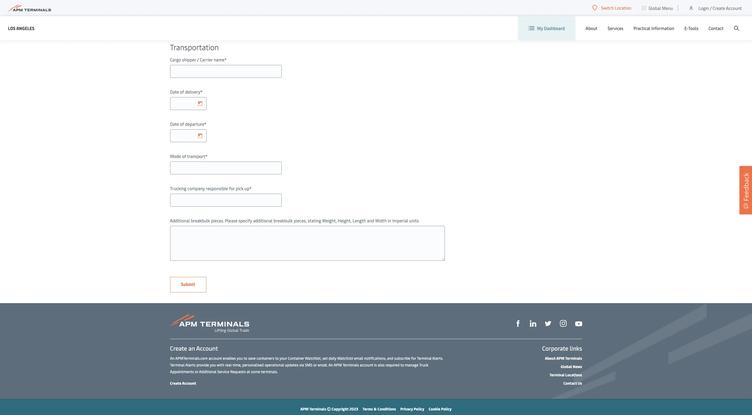 Task type: vqa. For each thing, say whether or not it's contained in the screenshot.
System
no



Task type: locate. For each thing, give the bounding box(es) containing it.
policy
[[414, 407, 425, 412], [441, 407, 452, 412]]

0 vertical spatial of
[[180, 89, 184, 95]]

updates
[[285, 363, 299, 368]]

about apm terminals link
[[545, 356, 582, 361]]

privacy policy link
[[401, 407, 425, 412]]

terminals down watchlist
[[343, 363, 359, 368]]

instagram image
[[560, 320, 567, 327]]

los angeles
[[8, 25, 35, 31]]

1 horizontal spatial breakbulk
[[274, 218, 293, 224]]

account left is
[[360, 363, 373, 368]]

to down subscribe on the bottom of the page
[[401, 363, 404, 368]]

is
[[374, 363, 377, 368]]

you left with
[[210, 363, 216, 368]]

0 horizontal spatial for
[[229, 186, 235, 191]]

1 breakbulk from the left
[[191, 218, 210, 224]]

1 horizontal spatial and
[[387, 356, 394, 361]]

or right sms
[[314, 363, 317, 368]]

1 vertical spatial /
[[197, 57, 199, 63]]

additional
[[170, 218, 190, 224], [199, 369, 217, 375]]

0 vertical spatial account
[[209, 356, 222, 361]]

breakbulk left pieces.
[[191, 218, 210, 224]]

global up terminal locations link
[[561, 364, 572, 369]]

0 vertical spatial account
[[726, 5, 742, 11]]

0 horizontal spatial terminals
[[309, 407, 326, 412]]

1 policy from the left
[[414, 407, 425, 412]]

1 horizontal spatial terminals
[[343, 363, 359, 368]]

0 horizontal spatial terminal
[[170, 363, 185, 368]]

create account
[[170, 381, 196, 386]]

1 horizontal spatial for
[[411, 356, 416, 361]]

terminal up the truck
[[417, 356, 432, 361]]

1 horizontal spatial apm
[[334, 363, 342, 368]]

stating
[[308, 218, 321, 224]]

0 horizontal spatial global
[[561, 364, 572, 369]]

cargo shipper / carrier name
[[170, 57, 225, 63]]

policy for privacy policy
[[414, 407, 425, 412]]

to left save
[[244, 356, 247, 361]]

or
[[314, 363, 317, 368], [195, 369, 198, 375]]

youtube image
[[575, 322, 582, 326]]

links
[[570, 344, 582, 352]]

2 vertical spatial terminal
[[550, 373, 565, 378]]

of left departure
[[180, 121, 184, 127]]

some
[[251, 369, 260, 375]]

for up manage
[[411, 356, 416, 361]]

0 vertical spatial global
[[649, 5, 661, 11]]

e-tools button
[[685, 16, 699, 40]]

e-
[[685, 25, 689, 31]]

date left the delivery
[[170, 89, 179, 95]]

0 vertical spatial additional
[[170, 218, 190, 224]]

0 horizontal spatial contact
[[564, 381, 577, 386]]

1 horizontal spatial additional
[[199, 369, 217, 375]]

service
[[217, 369, 230, 375]]

contact us link
[[564, 381, 582, 386]]

fill 44 link
[[545, 320, 552, 327]]

of for transport
[[182, 153, 186, 159]]

2 horizontal spatial to
[[401, 363, 404, 368]]

0 horizontal spatial breakbulk
[[191, 218, 210, 224]]

terminal
[[417, 356, 432, 361], [170, 363, 185, 368], [550, 373, 565, 378]]

departure
[[185, 121, 204, 127]]

additional inside an apmterminals.com account enables you to save containers to your container watchlist, set daily watchlist email notifications, and subscribe for terminal alerts. terminal alerts provide you with real-time, personalised operational updates via sms or email. an apm terminals account is also required to manage truck appointments or additional service requests at some terminals.
[[199, 369, 217, 375]]

appointments
[[170, 369, 194, 375]]

of
[[180, 89, 184, 95], [180, 121, 184, 127], [182, 153, 186, 159]]

of right mode
[[182, 153, 186, 159]]

trucking
[[170, 186, 186, 191]]

0 vertical spatial terminal
[[417, 356, 432, 361]]

contact
[[709, 25, 724, 31], [564, 381, 577, 386]]

news
[[573, 364, 582, 369]]

units
[[409, 218, 419, 224]]

create right login
[[713, 5, 726, 11]]

1 vertical spatial global
[[561, 364, 572, 369]]

date of delivery
[[170, 89, 200, 95]]

policy right privacy
[[414, 407, 425, 412]]

None submit
[[170, 277, 206, 293]]

global inside button
[[649, 5, 661, 11]]

1 horizontal spatial about
[[586, 25, 598, 31]]

imperial
[[393, 218, 408, 224]]

1 vertical spatial terminals
[[343, 363, 359, 368]]

2 horizontal spatial terminals
[[566, 356, 582, 361]]

1 horizontal spatial global
[[649, 5, 661, 11]]

1 horizontal spatial /
[[710, 5, 712, 11]]

pieces,
[[294, 218, 307, 224]]

breakbulk left pieces,
[[274, 218, 293, 224]]

1 vertical spatial about
[[545, 356, 556, 361]]

1 horizontal spatial to
[[275, 356, 279, 361]]

1 vertical spatial apm
[[334, 363, 342, 368]]

1 vertical spatial of
[[180, 121, 184, 127]]

switch location button
[[593, 5, 632, 11]]

2 policy from the left
[[441, 407, 452, 412]]

0 horizontal spatial an
[[170, 356, 175, 361]]

of left the delivery
[[180, 89, 184, 95]]

global news link
[[561, 364, 582, 369]]

carrier
[[200, 57, 213, 63]]

about left services popup button
[[586, 25, 598, 31]]

date for date of departure
[[170, 121, 179, 127]]

requests
[[230, 369, 246, 375]]

policy for cookie policy
[[441, 407, 452, 412]]

enables
[[223, 356, 236, 361]]

an
[[189, 344, 195, 352]]

0 vertical spatial about
[[586, 25, 598, 31]]

/ left carrier at the left top of page
[[197, 57, 199, 63]]

terminals.
[[261, 369, 278, 375]]

and left width
[[367, 218, 374, 224]]

1 horizontal spatial contact
[[709, 25, 724, 31]]

to left your
[[275, 356, 279, 361]]

or down "alerts"
[[195, 369, 198, 375]]

global left menu
[[649, 5, 661, 11]]

login
[[699, 5, 709, 11]]

and
[[367, 218, 374, 224], [387, 356, 394, 361]]

account
[[726, 5, 742, 11], [196, 344, 218, 352], [182, 381, 196, 386]]

you up time,
[[237, 356, 243, 361]]

about apm terminals
[[545, 356, 582, 361]]

terminal up appointments at bottom
[[170, 363, 185, 368]]

feedback button
[[740, 166, 752, 214]]

terminal down global news link
[[550, 373, 565, 378]]

0 horizontal spatial /
[[197, 57, 199, 63]]

0 vertical spatial and
[[367, 218, 374, 224]]

0 horizontal spatial policy
[[414, 407, 425, 412]]

apm down daily
[[334, 363, 342, 368]]

create left an
[[170, 344, 187, 352]]

2 vertical spatial terminals
[[309, 407, 326, 412]]

and up required
[[387, 356, 394, 361]]

company
[[188, 186, 205, 191]]

terminals left the ⓒ
[[309, 407, 326, 412]]

weight,
[[322, 218, 337, 224]]

los
[[8, 25, 15, 31]]

1 vertical spatial date
[[170, 121, 179, 127]]

in
[[388, 218, 391, 224]]

save
[[248, 356, 256, 361]]

corporate links
[[542, 344, 582, 352]]

1 vertical spatial or
[[195, 369, 198, 375]]

switch location
[[601, 5, 632, 11]]

apm left the ⓒ
[[301, 407, 309, 412]]

2 horizontal spatial terminal
[[550, 373, 565, 378]]

personalised
[[242, 363, 264, 368]]

about
[[586, 25, 598, 31], [545, 356, 556, 361]]

0 horizontal spatial and
[[367, 218, 374, 224]]

login / create account
[[699, 5, 742, 11]]

2 vertical spatial apm
[[301, 407, 309, 412]]

transportation
[[170, 42, 219, 52]]

None text field
[[170, 97, 207, 110], [170, 129, 207, 142], [170, 97, 207, 110], [170, 129, 207, 142]]

1 vertical spatial terminal
[[170, 363, 185, 368]]

1 date from the top
[[170, 89, 179, 95]]

2 vertical spatial create
[[170, 381, 181, 386]]

an up appointments at bottom
[[170, 356, 175, 361]]

1 horizontal spatial an
[[329, 363, 333, 368]]

an down daily
[[329, 363, 333, 368]]

you
[[237, 356, 243, 361], [210, 363, 216, 368]]

los angeles link
[[8, 25, 35, 32]]

/ right login
[[710, 5, 712, 11]]

also
[[378, 363, 385, 368]]

0 vertical spatial contact
[[709, 25, 724, 31]]

for left pick
[[229, 186, 235, 191]]

manage
[[405, 363, 419, 368]]

account
[[209, 356, 222, 361], [360, 363, 373, 368]]

with
[[217, 363, 224, 368]]

create down appointments at bottom
[[170, 381, 181, 386]]

1 vertical spatial create
[[170, 344, 187, 352]]

0 vertical spatial apm
[[557, 356, 565, 361]]

0 vertical spatial terminals
[[566, 356, 582, 361]]

global news
[[561, 364, 582, 369]]

your
[[280, 356, 287, 361]]

apm down corporate links at bottom right
[[557, 356, 565, 361]]

account up with
[[209, 356, 222, 361]]

1 horizontal spatial you
[[237, 356, 243, 361]]

schematic
[[170, 9, 190, 15]]

2 vertical spatial of
[[182, 153, 186, 159]]

information
[[652, 25, 675, 31]]

contact us
[[564, 381, 582, 386]]

length
[[353, 218, 366, 224]]

1 horizontal spatial or
[[314, 363, 317, 368]]

date for date of delivery
[[170, 89, 179, 95]]

2 date from the top
[[170, 121, 179, 127]]

contact down locations
[[564, 381, 577, 386]]

1 horizontal spatial terminal
[[417, 356, 432, 361]]

apm terminals ⓒ copyright 2023
[[301, 407, 358, 412]]

0 vertical spatial date
[[170, 89, 179, 95]]

date left departure
[[170, 121, 179, 127]]

date
[[170, 89, 179, 95], [170, 121, 179, 127]]

1 vertical spatial additional
[[199, 369, 217, 375]]

operational
[[265, 363, 284, 368]]

0 horizontal spatial apm
[[301, 407, 309, 412]]

1 horizontal spatial account
[[360, 363, 373, 368]]

about down corporate
[[545, 356, 556, 361]]

1 vertical spatial for
[[411, 356, 416, 361]]

responsible
[[206, 186, 228, 191]]

0 vertical spatial you
[[237, 356, 243, 361]]

terminals up global news link
[[566, 356, 582, 361]]

services
[[608, 25, 624, 31]]

email
[[354, 356, 363, 361]]

time,
[[233, 363, 242, 368]]

1 horizontal spatial policy
[[441, 407, 452, 412]]

0 vertical spatial for
[[229, 186, 235, 191]]

0 horizontal spatial you
[[210, 363, 216, 368]]

0 vertical spatial or
[[314, 363, 317, 368]]

1 vertical spatial you
[[210, 363, 216, 368]]

0 horizontal spatial about
[[545, 356, 556, 361]]

policy right cookie
[[441, 407, 452, 412]]

global for global news
[[561, 364, 572, 369]]

height,
[[338, 218, 352, 224]]

locations
[[566, 373, 582, 378]]

specify
[[239, 218, 252, 224]]

0 horizontal spatial or
[[195, 369, 198, 375]]

for inside an apmterminals.com account enables you to save containers to your container watchlist, set daily watchlist email notifications, and subscribe for terminal alerts. terminal alerts provide you with real-time, personalised operational updates via sms or email. an apm terminals account is also required to manage truck appointments or additional service requests at some terminals.
[[411, 356, 416, 361]]

1 vertical spatial contact
[[564, 381, 577, 386]]

1 vertical spatial and
[[387, 356, 394, 361]]

alerts
[[186, 363, 196, 368]]

contact down login / create account link in the right top of the page
[[709, 25, 724, 31]]

practical
[[634, 25, 651, 31]]

apmterminals.com
[[175, 356, 208, 361]]

0 vertical spatial /
[[710, 5, 712, 11]]



Task type: describe. For each thing, give the bounding box(es) containing it.
privacy
[[401, 407, 413, 412]]

0 horizontal spatial to
[[244, 356, 247, 361]]

create account link
[[170, 381, 196, 386]]

terms
[[363, 407, 373, 412]]

create for create an account
[[170, 344, 187, 352]]

truck
[[419, 363, 429, 368]]

2023
[[350, 407, 358, 412]]

2 vertical spatial account
[[182, 381, 196, 386]]

required
[[386, 363, 400, 368]]

twitter image
[[545, 321, 552, 327]]

terms & conditions
[[363, 407, 396, 412]]

mode of transport
[[170, 153, 205, 159]]

global for global menu
[[649, 5, 661, 11]]

global menu
[[649, 5, 673, 11]]

width
[[375, 218, 387, 224]]

contact button
[[709, 16, 724, 40]]

menu
[[662, 5, 673, 11]]

terms & conditions link
[[363, 407, 396, 412]]

conditions
[[378, 407, 396, 412]]

facebook image
[[515, 321, 521, 327]]

of for departure
[[180, 121, 184, 127]]

Trucking company responsible for pick up text field
[[170, 194, 282, 207]]

and inside an apmterminals.com account enables you to save containers to your container watchlist, set daily watchlist email notifications, and subscribe for terminal alerts. terminal alerts provide you with real-time, personalised operational updates via sms or email. an apm terminals account is also required to manage truck appointments or additional service requests at some terminals.
[[387, 356, 394, 361]]

us
[[578, 381, 582, 386]]

Cargo shipper / Carrier name text field
[[170, 65, 282, 78]]

apm inside an apmterminals.com account enables you to save containers to your container watchlist, set daily watchlist email notifications, and subscribe for terminal alerts. terminal alerts provide you with real-time, personalised operational updates via sms or email. an apm terminals account is also required to manage truck appointments or additional service requests at some terminals.
[[334, 363, 342, 368]]

dashboard
[[544, 25, 565, 31]]

global menu button
[[637, 0, 679, 16]]

you tube link
[[575, 320, 582, 327]]

of for delivery
[[180, 89, 184, 95]]

location
[[615, 5, 632, 11]]

corporate
[[542, 344, 569, 352]]

about button
[[586, 16, 598, 40]]

set
[[323, 356, 328, 361]]

0 horizontal spatial account
[[209, 356, 222, 361]]

1 vertical spatial account
[[196, 344, 218, 352]]

subscribe
[[394, 356, 411, 361]]

my dashboard button
[[529, 16, 565, 40]]

provide
[[197, 363, 209, 368]]

Mode of transport text field
[[170, 162, 282, 175]]

real-
[[225, 363, 233, 368]]

0 vertical spatial an
[[170, 356, 175, 361]]

trucking company responsible for pick up
[[170, 186, 250, 191]]

1 vertical spatial account
[[360, 363, 373, 368]]

sms
[[305, 363, 313, 368]]

name
[[214, 57, 225, 63]]

practical information
[[634, 25, 675, 31]]

cookie
[[429, 407, 441, 412]]

pick
[[236, 186, 244, 191]]

instagram link
[[560, 320, 567, 327]]

terminal locations
[[550, 373, 582, 378]]

0 vertical spatial create
[[713, 5, 726, 11]]

transport
[[187, 153, 205, 159]]

copyright
[[332, 407, 349, 412]]

0 horizontal spatial additional
[[170, 218, 190, 224]]

about for about apm terminals
[[545, 356, 556, 361]]

Additional breakbulk pieces. Please specify additional breakbulk pieces, stating Weight, Height, Length and Width in Imperial units text field
[[170, 226, 445, 261]]

pieces.
[[211, 218, 224, 224]]

contact for contact us
[[564, 381, 577, 386]]

apmt footer logo image
[[170, 314, 249, 333]]

watchlist
[[337, 356, 353, 361]]

e-tools
[[685, 25, 699, 31]]

daily
[[329, 356, 337, 361]]

cargo
[[170, 57, 181, 63]]

up
[[245, 186, 250, 191]]

alerts.
[[433, 356, 443, 361]]

practical information button
[[634, 16, 675, 40]]

via
[[299, 363, 304, 368]]

container
[[288, 356, 304, 361]]

an apmterminals.com account enables you to save containers to your container watchlist, set daily watchlist email notifications, and subscribe for terminal alerts. terminal alerts provide you with real-time, personalised operational updates via sms or email. an apm terminals account is also required to manage truck appointments or additional service requests at some terminals.
[[170, 356, 443, 375]]

containers
[[257, 356, 274, 361]]

terminal locations link
[[550, 373, 582, 378]]

angeles
[[16, 25, 35, 31]]

login / create account link
[[689, 0, 742, 16]]

linkedin__x28_alt_x29__3_ link
[[530, 320, 537, 327]]

1 vertical spatial an
[[329, 363, 333, 368]]

notifications,
[[364, 356, 386, 361]]

linkedin image
[[530, 321, 537, 327]]

shipper
[[182, 57, 196, 63]]

date of departure
[[170, 121, 204, 127]]

2 horizontal spatial apm
[[557, 356, 565, 361]]

&
[[374, 407, 377, 412]]

2 breakbulk from the left
[[274, 218, 293, 224]]

about for about
[[586, 25, 598, 31]]

my dashboard
[[537, 25, 565, 31]]

email.
[[318, 363, 328, 368]]

terminals inside an apmterminals.com account enables you to save containers to your container watchlist, set daily watchlist email notifications, and subscribe for terminal alerts. terminal alerts provide you with real-time, personalised operational updates via sms or email. an apm terminals account is also required to manage truck appointments or additional service requests at some terminals.
[[343, 363, 359, 368]]

privacy policy
[[401, 407, 425, 412]]

create for create account
[[170, 381, 181, 386]]

contact for contact
[[709, 25, 724, 31]]

additional
[[253, 218, 273, 224]]

delivery
[[185, 89, 200, 95]]

tools
[[689, 25, 699, 31]]



